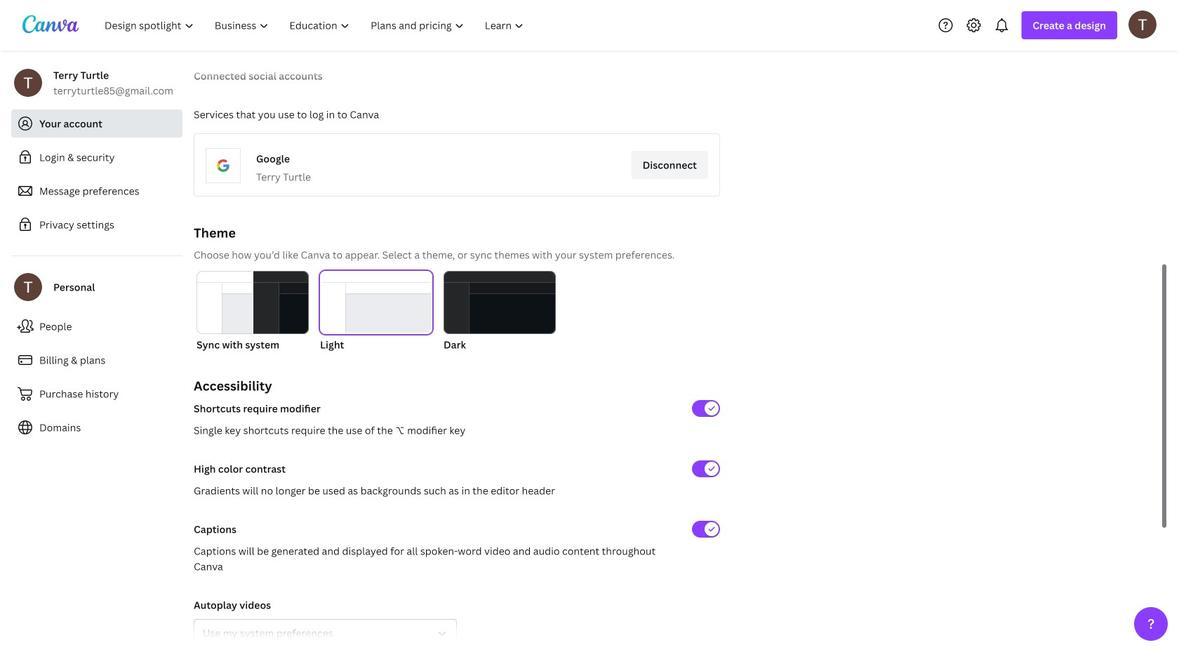 Task type: locate. For each thing, give the bounding box(es) containing it.
top level navigation element
[[96, 11, 536, 39]]

None button
[[197, 271, 309, 353], [320, 271, 433, 353], [444, 271, 556, 353], [194, 619, 457, 647], [197, 271, 309, 353], [320, 271, 433, 353], [444, 271, 556, 353], [194, 619, 457, 647]]



Task type: vqa. For each thing, say whether or not it's contained in the screenshot.
Create within Create And Publish Your Own Resources On Canva And Earn By Sharing.
no



Task type: describe. For each thing, give the bounding box(es) containing it.
terry turtle image
[[1129, 10, 1157, 38]]



